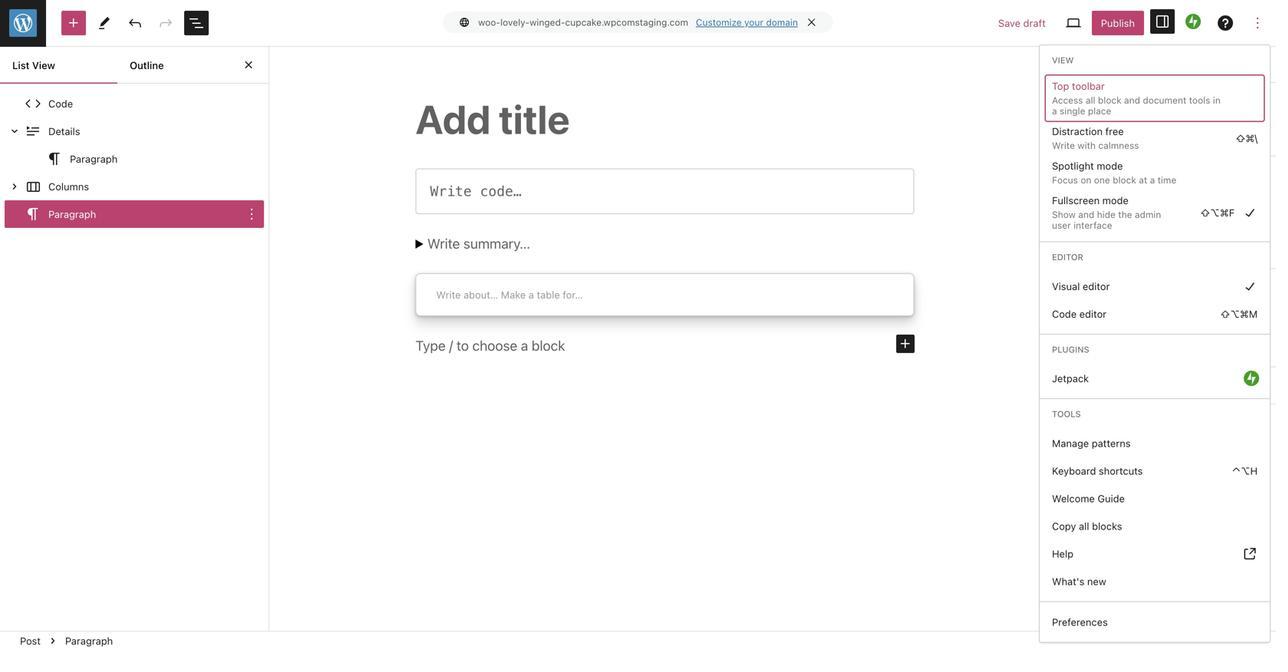 Task type: vqa. For each thing, say whether or not it's contained in the screenshot.
bottom with
yes



Task type: describe. For each thing, give the bounding box(es) containing it.
one
[[1095, 175, 1111, 185]]

xl
[[1232, 334, 1245, 346]]

shortcuts
[[1099, 465, 1143, 477]]

set custom size image
[[1246, 301, 1264, 320]]

calmness
[[1099, 140, 1140, 151]]

jetpack image
[[1186, 14, 1201, 29]]

Medium button
[[1123, 328, 1169, 352]]

free
[[1106, 125, 1124, 137]]

list view button
[[0, 47, 117, 84]]

a inside spotlight mode focus on one block at a time
[[1150, 175, 1156, 185]]

redo image
[[157, 14, 175, 32]]

time
[[1158, 175, 1177, 185]]

copy all blocks
[[1053, 521, 1123, 532]]

manage
[[1053, 438, 1090, 449]]

at
[[1139, 175, 1148, 185]]

with inside start with the basic building block of all narrative.
[[1127, 117, 1147, 129]]

lovely-
[[501, 17, 530, 28]]

size
[[1074, 307, 1093, 317]]

copy all blocks button
[[1046, 513, 1264, 540]]

advanced
[[1074, 417, 1121, 428]]

visual editor
[[1053, 280, 1110, 292]]

view inside button
[[32, 59, 55, 71]]

what's new
[[1053, 576, 1107, 587]]

editor content region
[[269, 47, 1061, 631]]

woo-
[[478, 17, 501, 28]]

tools image
[[95, 14, 114, 32]]

Large button
[[1169, 328, 1215, 352]]

paragraph for second paragraph link
[[48, 208, 96, 220]]

keyboard
[[1053, 465, 1097, 477]]

right image for help
[[1241, 545, 1260, 563]]

code for code editor
[[1053, 308, 1077, 320]]

show
[[1053, 209, 1076, 220]]

preferences
[[1053, 617, 1108, 628]]

admin
[[1135, 209, 1162, 220]]

Extra Large button
[[1215, 328, 1261, 352]]

⇧⌥⌘m
[[1221, 308, 1258, 320]]

tools
[[1190, 95, 1211, 105]]

mode for fullscreen mode
[[1103, 195, 1129, 206]]

options image
[[1249, 14, 1268, 32]]

editor
[[1053, 252, 1084, 262]]

the inside fullscreen mode show and hide the admin user interface
[[1119, 209, 1133, 220]]

welcome guide
[[1053, 493, 1125, 504]]

columns
[[48, 181, 89, 192]]

manage patterns
[[1053, 438, 1131, 449]]

a inside top toolbar access all block and document tools in a single place
[[1053, 105, 1058, 116]]

publish button
[[1092, 11, 1145, 35]]

what's new button
[[1046, 568, 1264, 595]]

start
[[1102, 117, 1124, 129]]

typography
[[1074, 282, 1131, 293]]

save draft
[[999, 17, 1046, 29]]

top
[[1053, 80, 1070, 92]]

view image
[[1065, 14, 1083, 32]]

your
[[745, 17, 764, 28]]

hide
[[1098, 209, 1116, 220]]

user
[[1053, 220, 1072, 231]]

color
[[1074, 169, 1100, 180]]

options for paragraph image
[[243, 205, 261, 223]]

with inside distraction free write with calmness
[[1078, 140, 1096, 151]]

keyboard shortcuts
[[1053, 465, 1143, 477]]

on
[[1081, 175, 1092, 185]]

advanced button
[[1062, 404, 1277, 440]]

access
[[1053, 95, 1084, 105]]

blocks
[[1093, 521, 1123, 532]]

customize your domain button
[[696, 17, 798, 28]]

editor group
[[1046, 272, 1264, 328]]

⇧⌥⌘f
[[1201, 207, 1235, 218]]

close image
[[240, 56, 258, 74]]

what's
[[1053, 576, 1085, 587]]

⇧⌘\
[[1236, 132, 1258, 144]]

help image
[[1217, 14, 1235, 32]]

spotlight
[[1053, 160, 1095, 172]]

paragraph for block breadcrumb list
[[65, 635, 113, 647]]

save
[[999, 17, 1021, 29]]

and inside top toolbar access all block and document tools in a single place
[[1125, 95, 1141, 105]]

help link
[[1046, 540, 1264, 568]]

jetpack button
[[1046, 365, 1264, 392]]

document
[[1143, 95, 1187, 105]]

preferences button
[[1046, 608, 1264, 636]]

visual
[[1053, 280, 1080, 292]]

tools
[[1053, 409, 1081, 419]]

block breadcrumb list
[[0, 632, 133, 650]]

cupcake.wpcomstaging.com
[[565, 17, 689, 28]]

patterns
[[1092, 438, 1131, 449]]

fullscreen mode show and hide the admin user interface
[[1053, 195, 1162, 231]]

jetpack
[[1053, 373, 1089, 384]]

write
[[1053, 140, 1076, 151]]

2 paragraph link from the top
[[5, 200, 242, 228]]

code for code
[[48, 98, 73, 109]]

copy
[[1053, 521, 1077, 532]]

document overview image
[[187, 14, 206, 32]]

paragraph row
[[5, 200, 264, 228]]

settings image
[[1154, 12, 1172, 31]]

basic
[[1167, 117, 1192, 129]]

customize
[[696, 17, 742, 28]]



Task type: locate. For each thing, give the bounding box(es) containing it.
distraction
[[1053, 125, 1103, 137]]

0 vertical spatial all
[[1086, 95, 1096, 105]]

code editor
[[1053, 308, 1107, 320]]

font size option group
[[1074, 324, 1264, 355]]

list view
[[12, 59, 55, 71]]

1 horizontal spatial view
[[1053, 55, 1074, 65]]

block for spotlight mode focus on one block at a time
[[1113, 175, 1137, 185]]

all inside top toolbar access all block and document tools in a single place
[[1086, 95, 1096, 105]]

paragraph inside block breadcrumb list
[[65, 635, 113, 647]]

single
[[1060, 105, 1086, 116]]

block for start with the basic building block of all narrative.
[[1234, 117, 1260, 129]]

of
[[1102, 131, 1111, 143]]

right image inside help 'link'
[[1241, 545, 1260, 563]]

and left document
[[1125, 95, 1141, 105]]

and down fullscreen
[[1079, 209, 1095, 220]]

Small button
[[1077, 328, 1123, 352]]

editor for code editor
[[1080, 308, 1107, 320]]

size element
[[1074, 306, 1093, 318]]

all inside button
[[1079, 521, 1090, 532]]

0 horizontal spatial post button
[[14, 632, 47, 650]]

1 horizontal spatial post button
[[1062, 46, 1108, 83]]

1 vertical spatial a
[[1150, 175, 1156, 185]]

mode up one
[[1097, 160, 1124, 172]]

block inside spotlight mode focus on one block at a time
[[1113, 175, 1137, 185]]

toggle block inserter image
[[64, 14, 83, 32]]

interface
[[1074, 220, 1113, 231]]

winged-
[[530, 17, 565, 28]]

all right of
[[1114, 131, 1124, 143]]

right image
[[1241, 203, 1260, 222]]

publish
[[1101, 17, 1135, 29]]

start with the basic building block of all narrative.
[[1102, 117, 1260, 143]]

paragraph
[[1102, 98, 1151, 109], [70, 153, 118, 165], [48, 208, 96, 220], [65, 635, 113, 647]]

woo-lovely-winged-cupcake.wpcomstaging.com customize your domain
[[478, 17, 798, 28]]

plugins
[[1053, 345, 1090, 355]]

0 vertical spatial right image
[[1241, 277, 1260, 295]]

2 vertical spatial all
[[1079, 521, 1090, 532]]

block inside start with the basic building block of all narrative.
[[1234, 117, 1260, 129]]

0 vertical spatial code
[[48, 98, 73, 109]]

1 vertical spatial right image
[[1244, 371, 1260, 386]]

s
[[1097, 334, 1103, 346]]

welcome guide button
[[1046, 485, 1264, 513]]

1 vertical spatial paragraph link
[[5, 200, 242, 228]]

details
[[48, 125, 80, 137]]

right image for visual editor
[[1241, 277, 1260, 295]]

block
[[1099, 95, 1122, 105], [1234, 117, 1260, 129], [1113, 175, 1137, 185]]

narrative.
[[1127, 131, 1171, 143]]

mode for spotlight mode
[[1097, 160, 1124, 172]]

1 vertical spatial with
[[1078, 140, 1096, 151]]

all down toolbar
[[1086, 95, 1096, 105]]

1 horizontal spatial with
[[1127, 117, 1147, 129]]

0 horizontal spatial with
[[1078, 140, 1096, 151]]

1 horizontal spatial code
[[1053, 308, 1077, 320]]

the
[[1149, 117, 1164, 129], [1119, 209, 1133, 220]]

dimensions
[[1074, 380, 1129, 392]]

all
[[1086, 95, 1096, 105], [1114, 131, 1124, 143], [1079, 521, 1090, 532]]

with up narrative.
[[1127, 117, 1147, 129]]

0 vertical spatial a
[[1053, 105, 1058, 116]]

right image
[[1241, 277, 1260, 295], [1244, 371, 1260, 386], [1241, 545, 1260, 563]]

top toolbar access all block and document tools in a single place
[[1053, 80, 1221, 116]]

1 vertical spatial mode
[[1103, 195, 1129, 206]]

1 horizontal spatial post
[[1074, 59, 1095, 70]]

1 vertical spatial code
[[1053, 308, 1077, 320]]

and inside fullscreen mode show and hide the admin user interface
[[1079, 209, 1095, 220]]

domain
[[766, 17, 798, 28]]

0 vertical spatial post button
[[1062, 46, 1108, 83]]

undo image
[[126, 14, 144, 32]]

editor
[[1083, 280, 1110, 292], [1080, 308, 1107, 320]]

0 vertical spatial paragraph link
[[5, 145, 242, 173]]

the right hide on the right of page
[[1119, 209, 1133, 220]]

0 horizontal spatial the
[[1119, 209, 1133, 220]]

a left single
[[1053, 105, 1058, 116]]

tab list containing list view
[[0, 47, 235, 84]]

right image inside jetpack button
[[1244, 371, 1260, 386]]

view up top
[[1053, 55, 1074, 65]]

columns link
[[5, 173, 242, 200]]

view inside options menu
[[1053, 55, 1074, 65]]

view
[[1053, 55, 1074, 65], [32, 59, 55, 71]]

building
[[1195, 117, 1231, 129]]

mode inside spotlight mode focus on one block at a time
[[1097, 160, 1124, 172]]

0 horizontal spatial view
[[32, 59, 55, 71]]

distraction free write with calmness
[[1053, 125, 1140, 151]]

view group
[[1046, 76, 1264, 235]]

and
[[1125, 95, 1141, 105], [1079, 209, 1095, 220]]

0 horizontal spatial post
[[20, 635, 41, 647]]

outline button
[[117, 47, 235, 84]]

code down visual on the right top of page
[[1053, 308, 1077, 320]]

mode inside fullscreen mode show and hide the admin user interface
[[1103, 195, 1129, 206]]

code
[[48, 98, 73, 109], [1053, 308, 1077, 320]]

post inside block breadcrumb list
[[20, 635, 41, 647]]

0 vertical spatial block
[[1099, 95, 1122, 105]]

new
[[1088, 576, 1107, 587]]

1 horizontal spatial the
[[1149, 117, 1164, 129]]

1 horizontal spatial a
[[1150, 175, 1156, 185]]

cell
[[243, 173, 264, 200]]

paragraph for first paragraph link from the top
[[70, 153, 118, 165]]

0 vertical spatial mode
[[1097, 160, 1124, 172]]

fullscreen
[[1053, 195, 1100, 206]]

details link
[[5, 117, 242, 145]]

⌃⌥h
[[1233, 465, 1258, 477]]

the inside start with the basic building block of all narrative.
[[1149, 117, 1164, 129]]

0 vertical spatial editor
[[1083, 280, 1110, 292]]

with
[[1127, 117, 1147, 129], [1078, 140, 1096, 151]]

editor inside visual editor button
[[1083, 280, 1110, 292]]

guide
[[1098, 493, 1125, 504]]

a right 'at'
[[1150, 175, 1156, 185]]

editor up s
[[1080, 308, 1107, 320]]

code link
[[5, 90, 242, 117]]

right image inside visual editor button
[[1241, 277, 1260, 295]]

options menu
[[1040, 45, 1271, 642]]

add block image
[[897, 335, 915, 353]]

columns row
[[5, 173, 264, 200]]

1 vertical spatial the
[[1119, 209, 1133, 220]]

mode
[[1097, 160, 1124, 172], [1103, 195, 1129, 206]]

1 vertical spatial block
[[1234, 117, 1260, 129]]

block left 'at'
[[1113, 175, 1137, 185]]

1 paragraph link from the top
[[5, 145, 242, 173]]

1 horizontal spatial and
[[1125, 95, 1141, 105]]

m
[[1142, 334, 1151, 346]]

with down distraction
[[1078, 140, 1096, 151]]

spotlight mode focus on one block at a time
[[1053, 160, 1177, 185]]

focus
[[1053, 175, 1079, 185]]

editor for visual editor
[[1083, 280, 1110, 292]]

paragraph inside row
[[48, 208, 96, 220]]

block up start
[[1099, 95, 1122, 105]]

tab list
[[0, 47, 235, 84]]

outline
[[130, 59, 164, 71]]

0 vertical spatial the
[[1149, 117, 1164, 129]]

block inside top toolbar access all block and document tools in a single place
[[1099, 95, 1122, 105]]

paragraph link down 'code' link
[[5, 145, 242, 173]]

draft
[[1024, 17, 1046, 29]]

0 horizontal spatial a
[[1053, 105, 1058, 116]]

block up ⇧⌘\
[[1234, 117, 1260, 129]]

the up narrative.
[[1149, 117, 1164, 129]]

0 vertical spatial and
[[1125, 95, 1141, 105]]

help
[[1053, 548, 1074, 560]]

visual editor button
[[1046, 272, 1264, 300]]

1 vertical spatial post button
[[14, 632, 47, 650]]

2 vertical spatial block
[[1113, 175, 1137, 185]]

right image for jetpack
[[1244, 371, 1260, 386]]

1 vertical spatial all
[[1114, 131, 1124, 143]]

all right copy in the right bottom of the page
[[1079, 521, 1090, 532]]

0 horizontal spatial code
[[48, 98, 73, 109]]

0 vertical spatial with
[[1127, 117, 1147, 129]]

0 vertical spatial post
[[1074, 59, 1095, 70]]

paragraph link
[[5, 145, 242, 173], [5, 200, 242, 228]]

1 vertical spatial post
[[20, 635, 41, 647]]

manage patterns link
[[1046, 430, 1264, 457]]

welcome
[[1053, 493, 1095, 504]]

code up details
[[48, 98, 73, 109]]

paragraph link down the columns
[[5, 200, 242, 228]]

1 vertical spatial editor
[[1080, 308, 1107, 320]]

code inside editor "group"
[[1053, 308, 1077, 320]]

in
[[1214, 95, 1221, 105]]

post
[[1074, 59, 1095, 70], [20, 635, 41, 647]]

tools group
[[1046, 430, 1264, 595]]

editor up size on the right
[[1083, 280, 1110, 292]]

a
[[1053, 105, 1058, 116], [1150, 175, 1156, 185]]

1 vertical spatial and
[[1079, 209, 1095, 220]]

2 vertical spatial right image
[[1241, 545, 1260, 563]]

list
[[12, 59, 30, 71]]

0 horizontal spatial and
[[1079, 209, 1095, 220]]

save draft button
[[990, 11, 1055, 35]]

view right list
[[32, 59, 55, 71]]

mode up hide on the right of page
[[1103, 195, 1129, 206]]

place
[[1089, 105, 1112, 116]]

all inside start with the basic building block of all narrative.
[[1114, 131, 1124, 143]]

l
[[1189, 334, 1195, 346]]



